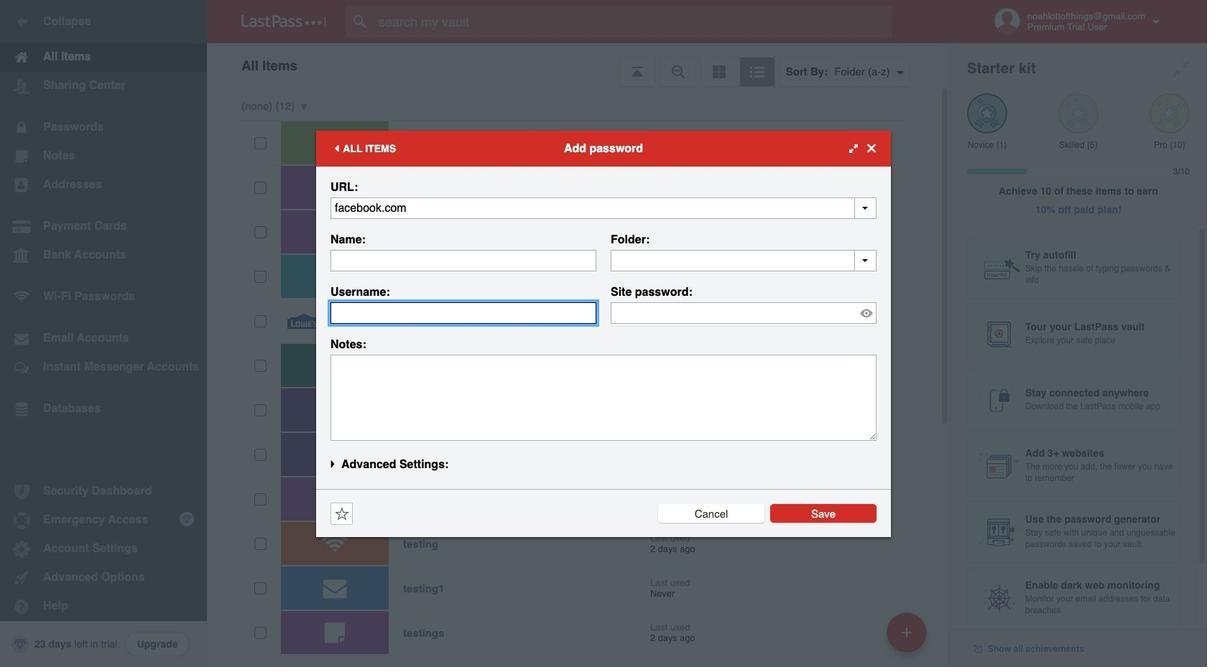 Task type: locate. For each thing, give the bounding box(es) containing it.
main navigation navigation
[[0, 0, 207, 668]]

vault options navigation
[[207, 43, 950, 86]]

Search search field
[[347, 6, 921, 37]]

None password field
[[611, 302, 877, 324]]

dialog
[[316, 130, 892, 537]]

new item image
[[902, 628, 912, 638]]

None text field
[[331, 197, 877, 219], [611, 250, 877, 271], [331, 197, 877, 219], [611, 250, 877, 271]]

None text field
[[331, 250, 597, 271], [331, 302, 597, 324], [331, 355, 877, 441], [331, 250, 597, 271], [331, 302, 597, 324], [331, 355, 877, 441]]



Task type: describe. For each thing, give the bounding box(es) containing it.
lastpass image
[[242, 15, 326, 28]]

new item navigation
[[882, 609, 936, 668]]

search my vault text field
[[347, 6, 921, 37]]



Task type: vqa. For each thing, say whether or not it's contained in the screenshot.
"password field"
yes



